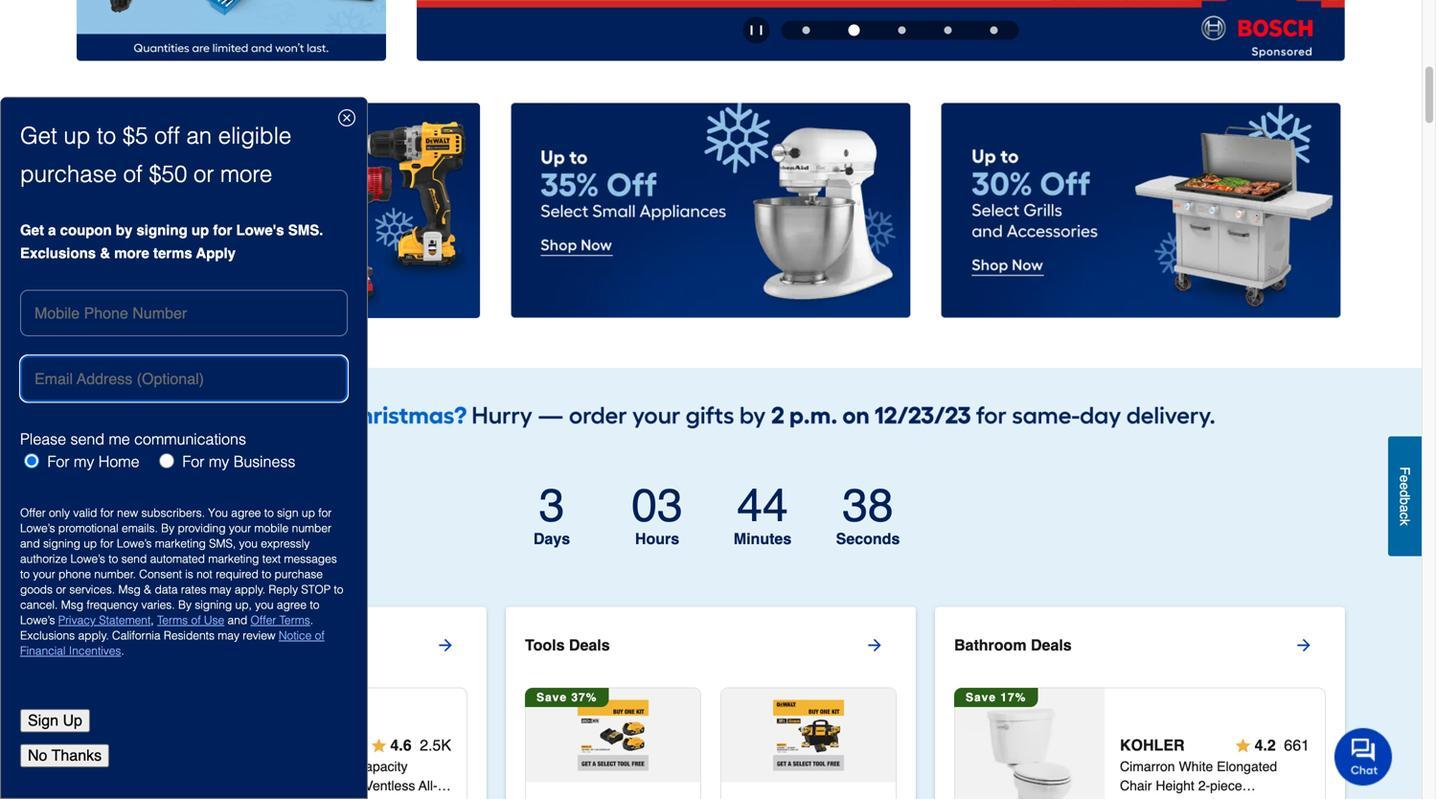 Task type: describe. For each thing, give the bounding box(es) containing it.
expressly
[[261, 537, 310, 551]]

save for save 37%
[[537, 691, 567, 704]]

38 seconds
[[836, 479, 900, 548]]

1 terms from the left
[[157, 614, 188, 627]]

1 horizontal spatial offer
[[251, 614, 276, 627]]

up inside get a coupon by signing up for lowe's sms. exclusions & more terms apply
[[192, 222, 209, 239]]

sms.
[[288, 222, 323, 239]]

bathroom deals link
[[955, 623, 1346, 669]]

washer/dryer
[[306, 798, 388, 799]]

exclusions inside get a coupon by signing up for lowe's sms. exclusions & more terms apply
[[20, 245, 96, 262]]

1 horizontal spatial marketing
[[208, 552, 259, 566]]

0 horizontal spatial agree
[[231, 506, 261, 520]]

for my business
[[182, 453, 296, 471]]

chair
[[1120, 778, 1153, 794]]

is
[[185, 568, 193, 581]]

offer terms link
[[251, 614, 310, 627]]

4.6 2.5k
[[390, 737, 451, 754]]

services.
[[69, 583, 115, 597]]

b
[[1398, 497, 1413, 505]]

terms of use link
[[157, 614, 224, 627]]

no thanks
[[28, 747, 102, 764]]

lowe's down cancel.
[[20, 614, 55, 627]]

0 horizontal spatial marketing
[[155, 537, 206, 551]]

deals for tools deals
[[569, 636, 610, 654]]

emails.
[[122, 522, 158, 535]]

off for an
[[154, 123, 180, 149]]

ft
[[344, 759, 352, 775]]

you inside get up to $5 off $50 when you sign up for sms
[[185, 745, 209, 760]]

0 horizontal spatial send
[[70, 430, 105, 448]]

please send me communications
[[20, 430, 246, 448]]

kohler
[[1120, 737, 1185, 754]]

cu
[[327, 759, 341, 775]]

4.2
[[1255, 737, 1277, 754]]

a inside get a coupon by signing up for lowe's sms. exclusions & more terms apply
[[48, 222, 56, 239]]

to up goods
[[20, 568, 30, 581]]

messages
[[284, 552, 337, 566]]

. for .
[[121, 644, 124, 658]]

new
[[117, 506, 138, 520]]

mobile
[[255, 522, 289, 535]]

appliances deals
[[96, 636, 223, 654]]

get up to 2 free select tools or batteries when you buy 1 with select purchases. image
[[81, 103, 481, 318]]

close
[[1225, 798, 1259, 799]]

rating filled image
[[371, 738, 387, 754]]

or inside offer only valid for new subscribers. you agree to sign up for lowe's promotional emails.  by providing your mobile number and signing up for lowe's marketing sms, you expressly authorize lowe's to send automated marketing text messages to your phone number. consent is not required to purchase goods or services. msg & data rates may apply. reply stop to cancel. msg frequency varies. by signing up, you agree to lowe's
[[56, 583, 66, 597]]

to right stop
[[334, 583, 344, 597]]

my for business
[[209, 453, 229, 471]]

capacity
[[356, 759, 408, 775]]

arrow right image for appliances deals
[[436, 636, 455, 655]]

purchase inside offer only valid for new subscribers. you agree to sign up for lowe's promotional emails.  by providing your mobile number and signing up for lowe's marketing sms, you expressly authorize lowe's to send automated marketing text messages to your phone number. consent is not required to purchase goods or services. msg & data rates may apply. reply stop to cancel. msg frequency varies. by signing up, you agree to lowe's
[[275, 568, 323, 581]]

soft
[[1198, 798, 1221, 799]]

$50 inside the get up to $5 off an eligible purchase of $50 or more
[[149, 161, 187, 188]]

profile
[[262, 759, 300, 775]]

rating filled image
[[1236, 738, 1251, 754]]

privacy statement link
[[58, 614, 151, 627]]

get up to $5 off $50 when you sign up for sms
[[19, 745, 261, 781]]

37%
[[572, 691, 597, 704]]

1 horizontal spatial and
[[228, 614, 247, 627]]

get a coupon by signing up for lowe's sms. exclusions & more terms apply
[[20, 222, 323, 262]]

ventless
[[365, 778, 415, 794]]

save 37% link
[[525, 688, 701, 799]]

for for for my business
[[182, 453, 205, 471]]

in-
[[262, 798, 277, 799]]

bathroom deals
[[955, 636, 1072, 654]]

when
[[147, 745, 182, 760]]

apply. inside offer only valid for new subscribers. you agree to sign up for lowe's promotional emails.  by providing your mobile number and signing up for lowe's marketing sms, you expressly authorize lowe's to send automated marketing text messages to your phone number. consent is not required to purchase goods or services. msg & data rates may apply. reply stop to cancel. msg frequency varies. by signing up, you agree to lowe's
[[235, 583, 266, 597]]

sms
[[41, 766, 70, 781]]

by
[[116, 222, 133, 239]]

for down promotional
[[100, 537, 114, 551]]

for for for my home
[[47, 453, 70, 471]]

communications
[[134, 430, 246, 448]]

seconds
[[836, 530, 900, 548]]

use
[[204, 614, 224, 627]]

more for &
[[114, 245, 149, 262]]

lowe's down only
[[20, 522, 55, 535]]

offer only valid for new subscribers. you agree to sign up for lowe's promotional emails.  by providing your mobile number and signing up for lowe's marketing sms, you expressly authorize lowe's to send automated marketing text messages to your phone number. consent is not required to purchase goods or services. msg & data rates may apply. reply stop to cancel. msg frequency varies. by signing up, you agree to lowe's
[[20, 506, 344, 627]]

timer containing 3
[[496, 479, 926, 557]]

authorize
[[20, 552, 67, 566]]

1 e from the top
[[1398, 475, 1413, 483]]

notice of financial incentives link
[[20, 629, 325, 658]]

$5 for an
[[122, 123, 148, 149]]

d
[[1398, 490, 1413, 497]]

up inside the get up to $5 off an eligible purchase of $50 or more
[[64, 123, 90, 149]]

goods
[[20, 583, 53, 597]]

1 horizontal spatial of
[[191, 614, 201, 627]]

1 horizontal spatial msg
[[118, 583, 141, 597]]

apply. inside the . exclusions apply. california residents may review
[[78, 629, 109, 643]]

rates
[[181, 583, 207, 597]]

terms
[[153, 245, 192, 262]]

f e e d b a c k
[[1398, 467, 1413, 526]]

all-
[[419, 778, 438, 794]]

sign up
[[28, 712, 82, 730]]

0 vertical spatial by
[[161, 522, 175, 535]]

days
[[534, 530, 570, 548]]

eligible
[[218, 123, 292, 149]]

hours
[[635, 530, 680, 548]]

to up mobile
[[264, 506, 274, 520]]

1 horizontal spatial by
[[178, 598, 192, 612]]

data
[[155, 583, 178, 597]]

privacy statement , terms of use and offer terms
[[58, 614, 310, 627]]

up to 30 percent off select grills and accessories. image
[[942, 103, 1342, 318]]

sign up button
[[20, 709, 90, 733]]

tools deals link
[[525, 623, 916, 669]]

notice of financial incentives
[[20, 629, 325, 658]]

save 37%
[[537, 691, 597, 704]]

up up number
[[302, 506, 315, 520]]

Email Address (Optional) email field
[[20, 356, 348, 402]]

up
[[63, 712, 82, 730]]

1 vertical spatial you
[[255, 598, 274, 612]]

review
[[243, 629, 276, 643]]

lowe's
[[236, 222, 284, 239]]

38
[[843, 479, 894, 532]]

minutes
[[734, 530, 792, 548]]

thanks
[[52, 747, 102, 764]]

sign inside get up to $5 off $50 when you sign up for sms
[[213, 745, 241, 760]]

0 horizontal spatial signing
[[43, 537, 80, 551]]

4.6
[[390, 737, 412, 754]]

bathroom
[[955, 636, 1027, 654]]

more for or
[[220, 161, 272, 188]]

,
[[151, 614, 154, 627]]

off for $50
[[100, 745, 118, 760]]

for my home
[[47, 453, 139, 471]]

save 17%
[[966, 691, 1027, 704]]

for up number
[[318, 506, 332, 520]]

shop these last-minute gifts. $99 or less. quantities are limited and won't last. image
[[77, 0, 386, 61]]

tools deals
[[525, 636, 610, 654]]

cimarron
[[1120, 759, 1176, 775]]

sms,
[[209, 537, 236, 551]]

financial
[[20, 644, 66, 658]]

lowe's up phone
[[70, 552, 105, 566]]

tools
[[525, 636, 565, 654]]

please
[[20, 430, 66, 448]]

text
[[262, 552, 281, 566]]



Task type: locate. For each thing, give the bounding box(es) containing it.
you right the up,
[[255, 598, 274, 612]]

scroll to item #1 element
[[784, 26, 830, 34]]

to up number.
[[109, 552, 118, 566]]

k
[[1398, 519, 1413, 526]]

0 vertical spatial you
[[239, 537, 258, 551]]

1 horizontal spatial signing
[[137, 222, 188, 239]]

a inside button
[[1398, 505, 1413, 512]]

to left the 'an'
[[97, 123, 116, 149]]

promotional
[[58, 522, 119, 535]]

up up "apply"
[[192, 222, 209, 239]]

scroll to item #5 element
[[971, 26, 1017, 34]]

1 horizontal spatial your
[[229, 522, 251, 535]]

1 vertical spatial by
[[178, 598, 192, 612]]

of right notice at the left bottom of the page
[[315, 629, 325, 643]]

up up sms
[[45, 745, 62, 760]]

661
[[1285, 737, 1310, 754]]

1 vertical spatial send
[[121, 552, 147, 566]]

me
[[109, 430, 130, 448]]

$5 inside the get up to $5 off an eligible purchase of $50 or more
[[122, 123, 148, 149]]

get inside get a coupon by signing up for lowe's sms. exclusions & more terms apply
[[20, 222, 44, 239]]

get for get a coupon by signing up for lowe's sms. exclusions & more terms apply
[[20, 222, 44, 239]]

1 horizontal spatial &
[[144, 583, 152, 597]]

1 horizontal spatial terms
[[279, 614, 310, 627]]

0 vertical spatial msg
[[118, 583, 141, 597]]

1 vertical spatial .
[[121, 644, 124, 658]]

3
[[539, 479, 565, 532]]

0 vertical spatial $5
[[122, 123, 148, 149]]

0 vertical spatial agree
[[231, 506, 261, 520]]

1 horizontal spatial $5
[[122, 123, 148, 149]]

1 arrow right image from the left
[[436, 636, 455, 655]]

up up coupon on the left top of the page
[[64, 123, 90, 149]]

$5 left the 'an'
[[122, 123, 148, 149]]

$5 down up on the left
[[82, 745, 97, 760]]

0 vertical spatial a
[[48, 222, 56, 239]]

offer inside offer only valid for new subscribers. you agree to sign up for lowe's promotional emails.  by providing your mobile number and signing up for lowe's marketing sms, you expressly authorize lowe's to send automated marketing text messages to your phone number. consent is not required to purchase goods or services. msg & data rates may apply. reply stop to cancel. msg frequency varies. by signing up, you agree to lowe's
[[20, 506, 46, 520]]

0 vertical spatial offer
[[20, 506, 46, 520]]

send inside offer only valid for new subscribers. you agree to sign up for lowe's promotional emails.  by providing your mobile number and signing up for lowe's marketing sms, you expressly authorize lowe's to send automated marketing text messages to your phone number. consent is not required to purchase goods or services. msg & data rates may apply. reply stop to cancel. msg frequency varies. by signing up, you agree to lowe's
[[121, 552, 147, 566]]

0 vertical spatial signing
[[137, 222, 188, 239]]

0 vertical spatial apply.
[[235, 583, 266, 597]]

of inside the get up to $5 off an eligible purchase of $50 or more
[[123, 161, 142, 188]]

by up privacy statement , terms of use and offer terms
[[178, 598, 192, 612]]

to
[[97, 123, 116, 149], [264, 506, 274, 520], [109, 552, 118, 566], [20, 568, 30, 581], [262, 568, 271, 581], [334, 583, 344, 597], [310, 598, 320, 612], [65, 745, 78, 760]]

arrow right image inside appliances deals link
[[436, 636, 455, 655]]

2 vertical spatial get
[[19, 745, 42, 760]]

2 my from the left
[[209, 453, 229, 471]]

your up sms,
[[229, 522, 251, 535]]

deals for appliances deals
[[182, 636, 223, 654]]

03
[[632, 479, 683, 532]]

get for get up to $5 off $50 when you sign up for sms
[[19, 745, 42, 760]]

save inside save 37% "link"
[[537, 691, 567, 704]]

2 tools image from the left
[[773, 700, 845, 771]]

purchase down the "messages"
[[275, 568, 323, 581]]

1 horizontal spatial .
[[310, 614, 314, 627]]

0 vertical spatial send
[[70, 430, 105, 448]]

and inside offer only valid for new subscribers. you agree to sign up for lowe's promotional emails.  by providing your mobile number and signing up for lowe's marketing sms, you expressly authorize lowe's to send automated marketing text messages to your phone number. consent is not required to purchase goods or services. msg & data rates may apply. reply stop to cancel. msg frequency varies. by signing up, you agree to lowe's
[[20, 537, 40, 551]]

send up number.
[[121, 552, 147, 566]]

agree right you
[[231, 506, 261, 520]]

more
[[220, 161, 272, 188], [114, 245, 149, 262]]

2 horizontal spatial signing
[[195, 598, 232, 612]]

. inside the . exclusions apply. california residents may review
[[310, 614, 314, 627]]

varies.
[[141, 598, 175, 612]]

0 horizontal spatial off
[[100, 745, 118, 760]]

f e e d b a c k button
[[1389, 436, 1422, 556]]

arrow right image
[[866, 636, 885, 655]]

deals right bathroom
[[1031, 636, 1072, 654]]

one
[[277, 798, 302, 799]]

1 horizontal spatial for
[[182, 453, 205, 471]]

0 horizontal spatial arrow right image
[[436, 636, 455, 655]]

my
[[74, 453, 94, 471], [209, 453, 229, 471]]

get for get up to $5 off an eligible purchase of $50 or more
[[20, 123, 57, 149]]

signing up the use
[[195, 598, 232, 612]]

2 exclusions from the top
[[20, 629, 75, 643]]

1 vertical spatial purchase
[[275, 568, 323, 581]]

coupon
[[60, 222, 112, 239]]

off inside get up to $5 off $50 when you sign up for sms
[[100, 745, 118, 760]]

and
[[20, 537, 40, 551], [228, 614, 247, 627]]

deals for bathroom deals
[[1031, 636, 1072, 654]]

up to 35 percent off select small appliances. image
[[511, 103, 911, 318]]

offer
[[20, 506, 46, 520], [251, 614, 276, 627]]

1 vertical spatial of
[[191, 614, 201, 627]]

save left 37%
[[537, 691, 567, 704]]

0 horizontal spatial offer
[[20, 506, 46, 520]]

0 vertical spatial off
[[154, 123, 180, 149]]

and up the authorize
[[20, 537, 40, 551]]

tools image inside save 37% "link"
[[578, 700, 649, 771]]

0 horizontal spatial &
[[100, 245, 110, 262]]

0 horizontal spatial more
[[114, 245, 149, 262]]

of
[[123, 161, 142, 188], [191, 614, 201, 627], [315, 629, 325, 643]]

$50 down the 'an'
[[149, 161, 187, 188]]

watersense
[[1120, 798, 1194, 799]]

03 hours
[[632, 479, 683, 548]]

0 horizontal spatial terms
[[157, 614, 188, 627]]

not
[[197, 568, 213, 581]]

2 vertical spatial you
[[185, 745, 209, 760]]

1 tools image from the left
[[578, 700, 649, 771]]

for up "apply"
[[213, 222, 232, 239]]

2 e from the top
[[1398, 482, 1413, 490]]

send
[[70, 430, 105, 448], [121, 552, 147, 566]]

your down the authorize
[[33, 568, 55, 581]]

california
[[112, 629, 161, 643]]

2-
[[1199, 778, 1211, 794]]

save for save 17%
[[966, 691, 997, 704]]

more inside the get up to $5 off an eligible purchase of $50 or more
[[220, 161, 272, 188]]

44
[[737, 479, 789, 532]]

exclusions up financial
[[20, 629, 75, 643]]

1 exclusions from the top
[[20, 245, 96, 262]]

of up by
[[123, 161, 142, 188]]

scroll to item #4 element
[[925, 26, 971, 34]]

deals right tools
[[569, 636, 610, 654]]

only
[[49, 506, 70, 520]]

advertisement region
[[417, 0, 1346, 65]]

for down "please"
[[47, 453, 70, 471]]

off
[[154, 123, 180, 149], [100, 745, 118, 760]]

1 vertical spatial off
[[100, 745, 118, 760]]

height
[[1156, 778, 1195, 794]]

1 vertical spatial and
[[228, 614, 247, 627]]

None radio
[[159, 453, 174, 469]]

1 horizontal spatial deals
[[569, 636, 610, 654]]

exclusions inside the . exclusions apply. california residents may review
[[20, 629, 75, 643]]

f
[[1398, 467, 1413, 475]]

for inside get up to $5 off $50 when you sign up for sms
[[19, 766, 37, 781]]

2 horizontal spatial deals
[[1031, 636, 1072, 654]]

3 deals from the left
[[1031, 636, 1072, 654]]

may inside the . exclusions apply. california residents may review
[[218, 629, 240, 643]]

required
[[216, 568, 259, 581]]

$50 inside get up to $5 off $50 when you sign up for sms
[[121, 745, 144, 760]]

1 vertical spatial apply.
[[78, 629, 109, 643]]

2 save from the left
[[966, 691, 997, 704]]

1 for from the left
[[47, 453, 70, 471]]

signing up terms
[[137, 222, 188, 239]]

consent
[[139, 568, 182, 581]]

for
[[47, 453, 70, 471], [182, 453, 205, 471]]

0 horizontal spatial tools image
[[578, 700, 649, 771]]

deals down terms of use link
[[182, 636, 223, 654]]

1 vertical spatial signing
[[43, 537, 80, 551]]

sign inside offer only valid for new subscribers. you agree to sign up for lowe's promotional emails.  by providing your mobile number and signing up for lowe's marketing sms, you expressly authorize lowe's to send automated marketing text messages to your phone number. consent is not required to purchase goods or services. msg & data rates may apply. reply stop to cancel. msg frequency varies. by signing up, you agree to lowe's
[[277, 506, 299, 520]]

bathroom image
[[962, 709, 1099, 799]]

may inside offer only valid for new subscribers. you agree to sign up for lowe's promotional emails.  by providing your mobile number and signing up for lowe's marketing sms, you expressly authorize lowe's to send automated marketing text messages to your phone number. consent is not required to purchase goods or services. msg & data rates may apply. reply stop to cancel. msg frequency varies. by signing up, you agree to lowe's
[[210, 583, 231, 597]]

apply. up incentives
[[78, 629, 109, 643]]

e up the d
[[1398, 475, 1413, 483]]

or inside the get up to $5 off an eligible purchase of $50 or more
[[194, 161, 214, 188]]

arrow right image inside bathroom deals link
[[1295, 636, 1314, 655]]

no thanks button
[[20, 744, 109, 768]]

0 vertical spatial and
[[20, 537, 40, 551]]

17%
[[1001, 691, 1027, 704]]

hurry — order your gifts by 2 p m on 12/23/23 for same-day delivery. image
[[77, 383, 1346, 431]]

chat invite button image
[[1335, 728, 1394, 786]]

may
[[210, 583, 231, 597], [218, 629, 240, 643]]

for inside get a coupon by signing up for lowe's sms. exclusions & more terms apply
[[213, 222, 232, 239]]

1 my from the left
[[74, 453, 94, 471]]

$50
[[149, 161, 187, 188], [121, 745, 144, 760]]

1 vertical spatial exclusions
[[20, 629, 75, 643]]

for left new
[[100, 506, 114, 520]]

for
[[213, 222, 232, 239], [100, 506, 114, 520], [318, 506, 332, 520], [100, 537, 114, 551], [19, 766, 37, 781]]

of inside notice of financial incentives
[[315, 629, 325, 643]]

0 horizontal spatial save
[[537, 691, 567, 704]]

by down subscribers.
[[161, 522, 175, 535]]

you right when
[[185, 745, 209, 760]]

terms up notice at the left bottom of the page
[[279, 614, 310, 627]]

arrow right image
[[436, 636, 455, 655], [1295, 636, 1314, 655]]

2 terms from the left
[[279, 614, 310, 627]]

. down california
[[121, 644, 124, 658]]

for down no
[[19, 766, 37, 781]]

1 horizontal spatial arrow right image
[[1295, 636, 1314, 655]]

1 horizontal spatial save
[[966, 691, 997, 704]]

save left 17%
[[966, 691, 997, 704]]

or down phone
[[56, 583, 66, 597]]

1 horizontal spatial off
[[154, 123, 180, 149]]

sign
[[277, 506, 299, 520], [213, 745, 241, 760]]

terms
[[157, 614, 188, 627], [279, 614, 310, 627]]

& left data
[[144, 583, 152, 597]]

0 horizontal spatial my
[[74, 453, 94, 471]]

1 vertical spatial may
[[218, 629, 240, 643]]

to down stop
[[310, 598, 320, 612]]

number
[[292, 522, 332, 535]]

my for home
[[74, 453, 94, 471]]

off inside the get up to $5 off an eligible purchase of $50 or more
[[154, 123, 180, 149]]

to down text
[[262, 568, 271, 581]]

1 vertical spatial sign
[[213, 745, 241, 760]]

of up residents
[[191, 614, 201, 627]]

sign up mobile
[[277, 506, 299, 520]]

1 save from the left
[[537, 691, 567, 704]]

2 horizontal spatial of
[[315, 629, 325, 643]]

you
[[208, 506, 228, 520]]

0 horizontal spatial purchase
[[20, 161, 117, 188]]

appliances deals link
[[96, 623, 487, 669]]

sign left profile
[[213, 745, 241, 760]]

0 horizontal spatial your
[[33, 568, 55, 581]]

1 vertical spatial msg
[[61, 598, 83, 612]]

marketing up automated
[[155, 537, 206, 551]]

1 horizontal spatial sign
[[277, 506, 299, 520]]

a up k
[[1398, 505, 1413, 512]]

more inside get a coupon by signing up for lowe's sms. exclusions & more terms apply
[[114, 245, 149, 262]]

2 vertical spatial of
[[315, 629, 325, 643]]

lowe's down emails.
[[117, 537, 152, 551]]

my down communications
[[209, 453, 229, 471]]

$5 inside get up to $5 off $50 when you sign up for sms
[[82, 745, 97, 760]]

my left 'home'
[[74, 453, 94, 471]]

1 vertical spatial $50
[[121, 745, 144, 760]]

msg up privacy
[[61, 598, 83, 612]]

terms right ,
[[157, 614, 188, 627]]

0 horizontal spatial and
[[20, 537, 40, 551]]

0 horizontal spatial apply.
[[78, 629, 109, 643]]

to inside get up to $5 off $50 when you sign up for sms
[[65, 745, 78, 760]]

to inside the get up to $5 off an eligible purchase of $50 or more
[[97, 123, 116, 149]]

0 vertical spatial &
[[100, 245, 110, 262]]

$50 left when
[[121, 745, 144, 760]]

1 horizontal spatial tools image
[[773, 700, 845, 771]]

0 vertical spatial sign
[[277, 506, 299, 520]]

0 vertical spatial get
[[20, 123, 57, 149]]

1 vertical spatial your
[[33, 568, 55, 581]]

purchase inside the get up to $5 off an eligible purchase of $50 or more
[[20, 161, 117, 188]]

1 deals from the left
[[182, 636, 223, 654]]

0 horizontal spatial for
[[47, 453, 70, 471]]

& down coupon on the left top of the page
[[100, 245, 110, 262]]

phone
[[58, 568, 91, 581]]

0 vertical spatial of
[[123, 161, 142, 188]]

0 horizontal spatial msg
[[61, 598, 83, 612]]

offer left only
[[20, 506, 46, 520]]

scroll to item #3 element
[[879, 26, 925, 34]]

signing up the authorize
[[43, 537, 80, 551]]

$5 for $50
[[82, 745, 97, 760]]

scroll to item #2 element
[[830, 24, 879, 36]]

apply. up the up,
[[235, 583, 266, 597]]

get up to $5 off an eligible purchase of $50 or more
[[20, 123, 292, 188]]

marketing up required
[[208, 552, 259, 566]]

valid
[[73, 506, 97, 520]]

& inside offer only valid for new subscribers. you agree to sign up for lowe's promotional emails.  by providing your mobile number and signing up for lowe's marketing sms, you expressly authorize lowe's to send automated marketing text messages to your phone number. consent is not required to purchase goods or services. msg & data rates may apply. reply stop to cancel. msg frequency varies. by signing up, you agree to lowe's
[[144, 583, 152, 597]]

2 for from the left
[[182, 453, 205, 471]]

1 horizontal spatial purchase
[[275, 568, 323, 581]]

agree
[[231, 506, 261, 520], [277, 598, 307, 612]]

0 horizontal spatial .
[[121, 644, 124, 658]]

1 horizontal spatial more
[[220, 161, 272, 188]]

up down promotional
[[84, 537, 97, 551]]

& inside get a coupon by signing up for lowe's sms. exclusions & more terms apply
[[100, 245, 110, 262]]

. for . exclusions apply. california residents may review
[[310, 614, 314, 627]]

1 horizontal spatial or
[[194, 161, 214, 188]]

a
[[48, 222, 56, 239], [1398, 505, 1413, 512]]

2.5k
[[420, 737, 451, 754]]

your
[[229, 522, 251, 535], [33, 568, 55, 581]]

0 vertical spatial purchase
[[20, 161, 117, 188]]

may down not
[[210, 583, 231, 597]]

cimarron white elongated chair height 2-piece watersense soft close toil
[[1120, 759, 1294, 799]]

elongated
[[1217, 759, 1278, 775]]

graphite
[[309, 778, 361, 794]]

statement
[[99, 614, 151, 627]]

1 vertical spatial a
[[1398, 505, 1413, 512]]

by
[[161, 522, 175, 535], [178, 598, 192, 612]]

carbon
[[262, 778, 306, 794]]

1 horizontal spatial send
[[121, 552, 147, 566]]

44 minutes
[[734, 479, 792, 548]]

and down the up,
[[228, 614, 247, 627]]

. up notice at the left bottom of the page
[[310, 614, 314, 627]]

purchase up coupon on the left top of the page
[[20, 161, 117, 188]]

send up for my home
[[70, 430, 105, 448]]

1 vertical spatial more
[[114, 245, 149, 262]]

or down the 'an'
[[194, 161, 214, 188]]

exclusions down coupon on the left top of the page
[[20, 245, 96, 262]]

arrow right image for bathroom deals
[[1295, 636, 1314, 655]]

1 horizontal spatial a
[[1398, 505, 1413, 512]]

tools image
[[578, 700, 649, 771], [773, 700, 845, 771]]

0 horizontal spatial of
[[123, 161, 142, 188]]

1 vertical spatial marketing
[[208, 552, 259, 566]]

1 vertical spatial or
[[56, 583, 66, 597]]

0 vertical spatial your
[[229, 522, 251, 535]]

1 vertical spatial get
[[20, 222, 44, 239]]

privacy
[[58, 614, 96, 627]]

reply
[[269, 583, 298, 597]]

&
[[100, 245, 110, 262], [144, 583, 152, 597]]

4.8-
[[303, 759, 327, 775]]

a left coupon on the left top of the page
[[48, 222, 56, 239]]

0 horizontal spatial sign
[[213, 745, 241, 760]]

agree down reply
[[277, 598, 307, 612]]

incentives
[[69, 644, 121, 658]]

0 vertical spatial more
[[220, 161, 272, 188]]

1 vertical spatial $5
[[82, 745, 97, 760]]

1 vertical spatial agree
[[277, 598, 307, 612]]

profile 4.8-cu ft capacity carbon graphite ventless all- in-one washer/dryer com
[[262, 759, 438, 799]]

signing inside get a coupon by signing up for lowe's sms. exclusions & more terms apply
[[137, 222, 188, 239]]

apply
[[196, 245, 236, 262]]

e up the b
[[1398, 482, 1413, 490]]

1 horizontal spatial apply.
[[235, 583, 266, 597]]

. exclusions apply. california residents may review
[[20, 614, 314, 643]]

2 deals from the left
[[569, 636, 610, 654]]

get inside the get up to $5 off an eligible purchase of $50 or more
[[20, 123, 57, 149]]

msg down number.
[[118, 583, 141, 597]]

for down communications
[[182, 453, 205, 471]]

you right sms,
[[239, 537, 258, 551]]

lowe's
[[20, 522, 55, 535], [117, 537, 152, 551], [70, 552, 105, 566], [20, 614, 55, 627]]

signing
[[137, 222, 188, 239], [43, 537, 80, 551], [195, 598, 232, 612]]

may down the use
[[218, 629, 240, 643]]

get inside get up to $5 off $50 when you sign up for sms
[[19, 745, 42, 760]]

e
[[1398, 475, 1413, 483], [1398, 482, 1413, 490]]

0 vertical spatial $50
[[149, 161, 187, 188]]

.
[[310, 614, 314, 627], [121, 644, 124, 658]]

0 vertical spatial or
[[194, 161, 214, 188]]

3 days
[[534, 479, 570, 548]]

0 horizontal spatial or
[[56, 583, 66, 597]]

offer up review
[[251, 614, 276, 627]]

stop
[[301, 583, 331, 597]]

up left profile
[[244, 745, 261, 760]]

0 horizontal spatial by
[[161, 522, 175, 535]]

None radio
[[24, 453, 39, 469]]

to up sms
[[65, 745, 78, 760]]

more down by
[[114, 245, 149, 262]]

more down eligible
[[220, 161, 272, 188]]

1 vertical spatial &
[[144, 583, 152, 597]]

1 horizontal spatial agree
[[277, 598, 307, 612]]

2 arrow right image from the left
[[1295, 636, 1314, 655]]

timer
[[496, 479, 926, 557]]



Task type: vqa. For each thing, say whether or not it's contained in the screenshot.
the top a
yes



